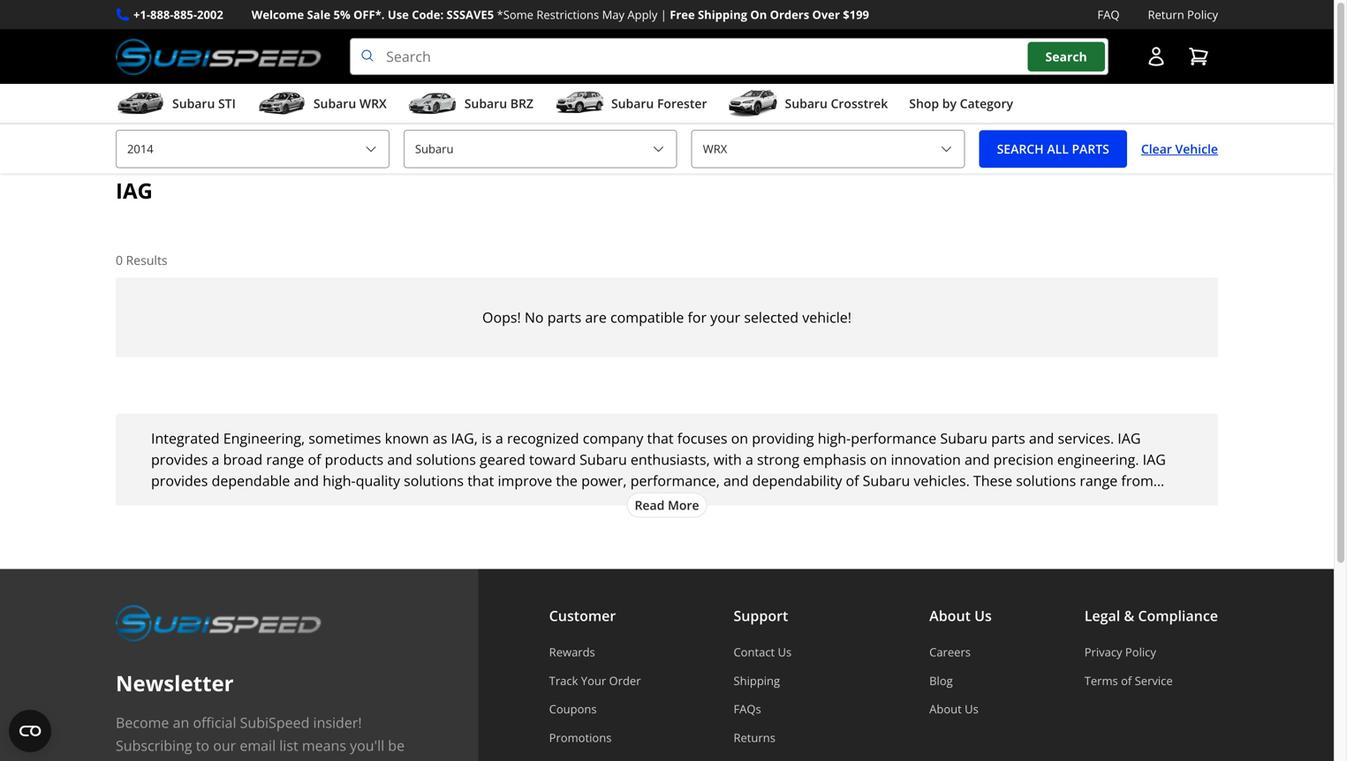 Task type: vqa. For each thing, say whether or not it's contained in the screenshot.
button image
yes



Task type: describe. For each thing, give the bounding box(es) containing it.
solutions down as
[[416, 450, 476, 469]]

crosstrek
[[831, 95, 888, 112]]

restrictions
[[537, 7, 599, 23]]

+1-888-885-2002
[[133, 7, 223, 23]]

system
[[691, 493, 738, 512]]

company
[[583, 429, 643, 448]]

shop
[[909, 95, 939, 112]]

885-
[[174, 7, 197, 23]]

engine
[[1061, 493, 1106, 512]]

us for about us link on the right of page
[[965, 702, 979, 718]]

return
[[1148, 7, 1184, 23]]

about us link
[[929, 702, 992, 718]]

faith
[[1121, 514, 1150, 533]]

1 horizontal spatial that
[[647, 429, 674, 448]]

include
[[1010, 493, 1058, 512]]

integrated engineering, sometimes known as iag, is a recognized company that focuses on providing high-performance subaru parts and services. iag provides a broad range of products and solutions geared toward subaru enthusiasts, with a strong emphasis on innovation and precision engineering. iag provides dependable and high-quality solutions that improve the power, performance, and dependability of subaru vehicles. these solutions range from constructed engines and performance modifications to turbocharger kits and fuel system components. their professional services include engine development, tuning, and maintenance, so subaru owners can receive all the assistance they require for their performance requirements. put your faith in iag's expertise and dedication to quality, and your subaru's performance will soar to new heights.
[[151, 429, 1166, 554]]

welcome
[[252, 7, 304, 23]]

official
[[193, 714, 236, 733]]

0
[[116, 252, 123, 269]]

&
[[1124, 607, 1134, 626]]

no
[[525, 308, 544, 327]]

return policy
[[1148, 7, 1218, 23]]

for inside integrated engineering, sometimes known as iag, is a recognized company that focuses on providing high-performance subaru parts and services. iag provides a broad range of products and solutions geared toward subaru enthusiasts, with a strong emphasis on innovation and precision engineering. iag provides dependable and high-quality solutions that improve the power, performance, and dependability of subaru vehicles. these solutions range from constructed engines and performance modifications to turbocharger kits and fuel system components. their professional services include engine development, tuning, and maintenance, so subaru owners can receive all the assistance they require for their performance requirements. put your faith in iag's expertise and dedication to quality, and your subaru's performance will soar to new heights.
[[817, 514, 836, 533]]

track your order
[[549, 673, 641, 689]]

returns link
[[734, 730, 837, 746]]

2002
[[197, 7, 223, 23]]

solutions up modifications
[[404, 472, 464, 490]]

1 horizontal spatial a
[[496, 429, 503, 448]]

oops! no parts are compatible for your selected vehicle!
[[482, 308, 852, 327]]

2 horizontal spatial of
[[1121, 673, 1132, 689]]

select model image
[[940, 142, 954, 156]]

and down known
[[387, 450, 412, 469]]

and down the 'tuning,'
[[252, 535, 278, 554]]

promotions link
[[549, 730, 641, 746]]

subaru forester
[[611, 95, 707, 112]]

broad
[[223, 450, 263, 469]]

us for contact us link
[[778, 645, 792, 661]]

they
[[733, 514, 761, 533]]

select make image
[[652, 142, 666, 156]]

iag,
[[451, 429, 478, 448]]

2 horizontal spatial a
[[746, 450, 753, 469]]

on
[[750, 7, 767, 23]]

sssave5
[[447, 7, 494, 23]]

by
[[942, 95, 957, 112]]

and up 'precision'
[[1029, 429, 1054, 448]]

0 vertical spatial iag
[[116, 176, 153, 205]]

dependable
[[212, 472, 290, 490]]

parts inside integrated engineering, sometimes known as iag, is a recognized company that focuses on providing high-performance subaru parts and services. iag provides a broad range of products and solutions geared toward subaru enthusiasts, with a strong emphasis on innovation and precision engineering. iag provides dependable and high-quality solutions that improve the power, performance, and dependability of subaru vehicles. these solutions range from constructed engines and performance modifications to turbocharger kits and fuel system components. their professional services include engine development, tuning, and maintenance, so subaru owners can receive all the assistance they require for their performance requirements. put your faith in iag's expertise and dedication to quality, and your subaru's performance will soar to new heights.
[[991, 429, 1025, 448]]

to inside become an official subispeed insider! subscribing to our email list means you'll be the first in line for exciting news, discount
[[196, 737, 209, 756]]

Select Model button
[[691, 130, 965, 168]]

orders
[[770, 7, 809, 23]]

performance down receive
[[546, 535, 632, 554]]

quality,
[[371, 535, 419, 554]]

results
[[126, 252, 168, 269]]

service
[[1135, 673, 1173, 689]]

subaru up 'power,'
[[580, 450, 627, 469]]

vehicles.
[[914, 472, 970, 490]]

subaru brz
[[464, 95, 534, 112]]

a subaru brz thumbnail image image
[[408, 90, 457, 117]]

for inside become an official subispeed insider! subscribing to our email list means you'll be the first in line for exciting news, discount
[[214, 760, 233, 762]]

subaru left brz
[[464, 95, 507, 112]]

exciting
[[237, 760, 287, 762]]

1 provides from the top
[[151, 450, 208, 469]]

subaru sti button
[[116, 88, 236, 123]]

and up dedication
[[295, 514, 320, 533]]

2 horizontal spatial your
[[1087, 514, 1117, 533]]

our
[[213, 737, 236, 756]]

Select Year button
[[116, 130, 389, 168]]

oops!
[[482, 308, 521, 327]]

a subaru wrx thumbnail image image
[[257, 90, 306, 117]]

more
[[668, 497, 699, 514]]

services
[[954, 493, 1006, 512]]

privacy policy
[[1085, 645, 1156, 661]]

subaru wrx button
[[257, 88, 387, 123]]

and down with
[[724, 472, 749, 490]]

a subaru sti thumbnail image image
[[116, 90, 165, 117]]

welcome sale 5% off*. use code: sssave5 *some restrictions may apply | free shipping on orders over $199
[[252, 7, 869, 23]]

terms of service
[[1085, 673, 1173, 689]]

code:
[[412, 7, 444, 23]]

$199
[[843, 7, 869, 23]]

1 vertical spatial range
[[1080, 472, 1118, 490]]

subaru left forester on the top of the page
[[611, 95, 654, 112]]

providing
[[752, 429, 814, 448]]

is
[[482, 429, 492, 448]]

blog
[[929, 673, 953, 689]]

forester
[[657, 95, 707, 112]]

0 vertical spatial on
[[731, 429, 748, 448]]

news,
[[291, 760, 329, 762]]

development,
[[151, 514, 242, 533]]

support
[[734, 607, 788, 626]]

can
[[539, 514, 563, 533]]

parts
[[1072, 140, 1109, 157]]

|
[[661, 7, 667, 23]]

subaru down modifications
[[436, 514, 484, 533]]

0 horizontal spatial range
[[266, 450, 304, 469]]

+1-
[[133, 7, 150, 23]]

promotions
[[549, 730, 612, 746]]

1 about from the top
[[929, 607, 971, 626]]

0 vertical spatial shipping
[[698, 7, 747, 23]]

wrx
[[359, 95, 387, 112]]

become
[[116, 714, 169, 733]]

search input field
[[350, 38, 1109, 75]]

focuses
[[677, 429, 727, 448]]

open widget image
[[9, 710, 51, 753]]

0 vertical spatial us
[[974, 607, 992, 626]]

kits
[[607, 493, 630, 512]]

subaru brz button
[[408, 88, 534, 123]]

innovation
[[891, 450, 961, 469]]

iag's
[[151, 535, 184, 554]]

0 horizontal spatial of
[[308, 450, 321, 469]]

2 horizontal spatial the
[[636, 514, 657, 533]]

new
[[711, 535, 739, 554]]

newsletter
[[116, 669, 234, 698]]

search
[[1046, 48, 1087, 65]]

terms
[[1085, 673, 1118, 689]]

read more
[[635, 497, 699, 514]]

shop by category button
[[909, 88, 1013, 123]]

a subaru crosstrek thumbnail image image
[[728, 90, 778, 117]]

0 vertical spatial the
[[556, 472, 578, 490]]

2 about us from the top
[[929, 702, 979, 718]]

from
[[1121, 472, 1154, 490]]

0 horizontal spatial high-
[[323, 472, 356, 490]]



Task type: locate. For each thing, give the bounding box(es) containing it.
iag up from
[[1143, 450, 1166, 469]]

0 horizontal spatial in
[[171, 760, 183, 762]]

on up with
[[731, 429, 748, 448]]

0 vertical spatial policy
[[1187, 7, 1218, 23]]

line
[[187, 760, 210, 762]]

range down engineering,
[[266, 450, 304, 469]]

2 vertical spatial of
[[1121, 673, 1132, 689]]

performance up the maintenance,
[[317, 493, 403, 512]]

1 horizontal spatial the
[[556, 472, 578, 490]]

1 vertical spatial high-
[[323, 472, 356, 490]]

1 vertical spatial of
[[846, 472, 859, 490]]

faq
[[1098, 7, 1120, 23]]

strong
[[757, 450, 800, 469]]

0 horizontal spatial for
[[214, 760, 233, 762]]

customer
[[549, 607, 616, 626]]

of
[[308, 450, 321, 469], [846, 472, 859, 490], [1121, 673, 1132, 689]]

clear vehicle
[[1141, 140, 1218, 157]]

2 provides from the top
[[151, 472, 208, 490]]

in inside integrated engineering, sometimes known as iag, is a recognized company that focuses on providing high-performance subaru parts and services. iag provides a broad range of products and solutions geared toward subaru enthusiasts, with a strong emphasis on innovation and precision engineering. iag provides dependable and high-quality solutions that improve the power, performance, and dependability of subaru vehicles. these solutions range from constructed engines and performance modifications to turbocharger kits and fuel system components. their professional services include engine development, tuning, and maintenance, so subaru owners can receive all the assistance they require for their performance requirements. put your faith in iag's expertise and dedication to quality, and your subaru's performance will soar to new heights.
[[1154, 514, 1166, 533]]

2 vertical spatial for
[[214, 760, 233, 762]]

and down so
[[423, 535, 448, 554]]

on right emphasis
[[870, 450, 887, 469]]

iag up "0 results"
[[116, 176, 153, 205]]

become an official subispeed insider! subscribing to our email list means you'll be the first in line for exciting news, discount
[[116, 714, 405, 762]]

0 vertical spatial your
[[710, 308, 740, 327]]

shipping left on
[[698, 7, 747, 23]]

of right the terms
[[1121, 673, 1132, 689]]

the up turbocharger at bottom left
[[556, 472, 578, 490]]

rewards link
[[549, 645, 641, 661]]

parts up 'precision'
[[991, 429, 1025, 448]]

their
[[840, 514, 871, 533]]

1 vertical spatial iag
[[1118, 429, 1141, 448]]

subaru left wrx at the top left of page
[[314, 95, 356, 112]]

subaru wrx
[[314, 95, 387, 112]]

performance,
[[631, 472, 720, 490]]

faq link
[[1098, 5, 1120, 24]]

1 horizontal spatial policy
[[1187, 7, 1218, 23]]

expertise
[[188, 535, 249, 554]]

track
[[549, 673, 578, 689]]

your left selected
[[710, 308, 740, 327]]

1 vertical spatial that
[[468, 472, 494, 490]]

to up line
[[196, 737, 209, 756]]

1 subispeed logo image from the top
[[116, 38, 322, 75]]

that down geared
[[468, 472, 494, 490]]

over
[[812, 7, 840, 23]]

subispeed logo image
[[116, 38, 322, 75], [116, 605, 322, 642]]

requirements.
[[964, 514, 1057, 533]]

0 results
[[116, 252, 168, 269]]

the left first
[[116, 760, 137, 762]]

subaru
[[172, 95, 215, 112], [314, 95, 356, 112], [464, 95, 507, 112], [611, 95, 654, 112], [785, 95, 828, 112], [940, 429, 988, 448], [580, 450, 627, 469], [863, 472, 910, 490], [436, 514, 484, 533]]

2 vertical spatial iag
[[1143, 450, 1166, 469]]

shipping down contact at the bottom right of page
[[734, 673, 780, 689]]

high-
[[818, 429, 851, 448], [323, 472, 356, 490]]

0 horizontal spatial that
[[468, 472, 494, 490]]

careers
[[929, 645, 971, 661]]

apply
[[628, 7, 658, 23]]

1 vertical spatial on
[[870, 450, 887, 469]]

high- down products
[[323, 472, 356, 490]]

to down the maintenance,
[[354, 535, 368, 554]]

search button
[[1028, 42, 1105, 71]]

range
[[266, 450, 304, 469], [1080, 472, 1118, 490]]

and up these
[[965, 450, 990, 469]]

high- up emphasis
[[818, 429, 851, 448]]

contact us link
[[734, 645, 837, 661]]

performance down professional
[[874, 514, 960, 533]]

sale
[[307, 7, 331, 23]]

1 vertical spatial subispeed logo image
[[116, 605, 322, 642]]

subaru crosstrek button
[[728, 88, 888, 123]]

1 horizontal spatial high-
[[818, 429, 851, 448]]

1 horizontal spatial in
[[1154, 514, 1166, 533]]

2 vertical spatial us
[[965, 702, 979, 718]]

policy for return policy
[[1187, 7, 1218, 23]]

your
[[710, 308, 740, 327], [1087, 514, 1117, 533], [452, 535, 482, 554]]

us up careers link
[[974, 607, 992, 626]]

provides
[[151, 450, 208, 469], [151, 472, 208, 490]]

integrated
[[151, 429, 220, 448]]

policy right the return
[[1187, 7, 1218, 23]]

button image
[[1146, 46, 1167, 67]]

0 horizontal spatial the
[[116, 760, 137, 762]]

Select Make button
[[404, 130, 677, 168]]

subispeed logo image up newsletter
[[116, 605, 322, 642]]

engines
[[233, 493, 284, 512]]

read
[[635, 497, 665, 514]]

subispeed logo image down 2002
[[116, 38, 322, 75]]

subaru left sti
[[172, 95, 215, 112]]

a right is
[[496, 429, 503, 448]]

in left line
[[171, 760, 183, 762]]

range down engineering.
[[1080, 472, 1118, 490]]

subaru sti
[[172, 95, 236, 112]]

faqs
[[734, 702, 761, 718]]

about us
[[929, 607, 992, 626], [929, 702, 979, 718]]

1 horizontal spatial iag
[[1118, 429, 1141, 448]]

1 horizontal spatial of
[[846, 472, 859, 490]]

turbocharger
[[517, 493, 604, 512]]

subaru up professional
[[863, 472, 910, 490]]

subispeed
[[240, 714, 310, 733]]

us up shipping link
[[778, 645, 792, 661]]

1 vertical spatial provides
[[151, 472, 208, 490]]

provides down integrated
[[151, 450, 208, 469]]

1 horizontal spatial on
[[870, 450, 887, 469]]

1 horizontal spatial your
[[710, 308, 740, 327]]

in right faith
[[1154, 514, 1166, 533]]

0 horizontal spatial parts
[[547, 308, 582, 327]]

888-
[[150, 7, 174, 23]]

use
[[388, 7, 409, 23]]

a right with
[[746, 450, 753, 469]]

these
[[973, 472, 1013, 490]]

all
[[617, 514, 632, 533]]

that up "enthusiasts,"
[[647, 429, 674, 448]]

rewards
[[549, 645, 595, 661]]

return policy link
[[1148, 5, 1218, 24]]

compliance
[[1138, 607, 1218, 626]]

improve
[[498, 472, 552, 490]]

a subaru forester thumbnail image image
[[555, 90, 604, 117]]

2 horizontal spatial iag
[[1143, 450, 1166, 469]]

about us down blog link
[[929, 702, 979, 718]]

subscribing
[[116, 737, 192, 756]]

engineering,
[[223, 429, 305, 448]]

on
[[731, 429, 748, 448], [870, 450, 887, 469]]

in inside become an official subispeed insider! subscribing to our email list means you'll be the first in line for exciting news, discount
[[171, 760, 183, 762]]

subaru up innovation
[[940, 429, 988, 448]]

selected
[[744, 308, 799, 327]]

select year image
[[364, 142, 378, 156]]

sti
[[218, 95, 236, 112]]

0 horizontal spatial iag
[[116, 176, 153, 205]]

0 vertical spatial about
[[929, 607, 971, 626]]

2 vertical spatial the
[[116, 760, 137, 762]]

us down blog link
[[965, 702, 979, 718]]

0 vertical spatial in
[[1154, 514, 1166, 533]]

1 about us from the top
[[929, 607, 992, 626]]

engineering.
[[1057, 450, 1139, 469]]

heights.
[[742, 535, 794, 554]]

1 vertical spatial shipping
[[734, 673, 780, 689]]

0 vertical spatial high-
[[818, 429, 851, 448]]

coupons
[[549, 702, 597, 718]]

receive
[[566, 514, 613, 533]]

2 vertical spatial your
[[452, 535, 482, 554]]

0 horizontal spatial your
[[452, 535, 482, 554]]

0 vertical spatial parts
[[547, 308, 582, 327]]

0 vertical spatial about us
[[929, 607, 992, 626]]

1 vertical spatial us
[[778, 645, 792, 661]]

in
[[1154, 514, 1166, 533], [171, 760, 183, 762]]

about down blog
[[929, 702, 962, 718]]

and right dependable
[[294, 472, 319, 490]]

clear vehicle button
[[1141, 130, 1218, 168]]

policy for privacy policy
[[1125, 645, 1156, 661]]

precision
[[994, 450, 1054, 469]]

policy up terms of service link
[[1125, 645, 1156, 661]]

the down read
[[636, 514, 657, 533]]

your down engine
[[1087, 514, 1117, 533]]

of up 'their'
[[846, 472, 859, 490]]

iag up engineering.
[[1118, 429, 1141, 448]]

1 vertical spatial in
[[171, 760, 183, 762]]

for right "compatible"
[[688, 308, 707, 327]]

of down "sometimes"
[[308, 450, 321, 469]]

0 vertical spatial for
[[688, 308, 707, 327]]

faqs link
[[734, 702, 837, 718]]

your down modifications
[[452, 535, 482, 554]]

0 vertical spatial of
[[308, 450, 321, 469]]

0 vertical spatial range
[[266, 450, 304, 469]]

coupons link
[[549, 702, 641, 718]]

parts right no
[[547, 308, 582, 327]]

to up the owners
[[499, 493, 513, 512]]

the inside become an official subispeed insider! subscribing to our email list means you'll be the first in line for exciting news, discount
[[116, 760, 137, 762]]

1 vertical spatial about
[[929, 702, 962, 718]]

will
[[636, 535, 658, 554]]

products
[[325, 450, 384, 469]]

first
[[141, 760, 167, 762]]

legal
[[1085, 607, 1120, 626]]

modifications
[[406, 493, 496, 512]]

to down assistance
[[694, 535, 707, 554]]

returns
[[734, 730, 776, 746]]

soar
[[661, 535, 690, 554]]

0 horizontal spatial policy
[[1125, 645, 1156, 661]]

professional
[[869, 493, 950, 512]]

1 horizontal spatial for
[[688, 308, 707, 327]]

for left their
[[817, 514, 836, 533]]

for down the our
[[214, 760, 233, 762]]

1 horizontal spatial range
[[1080, 472, 1118, 490]]

0 horizontal spatial on
[[731, 429, 748, 448]]

1 vertical spatial policy
[[1125, 645, 1156, 661]]

2 subispeed logo image from the top
[[116, 605, 322, 642]]

solutions up include
[[1016, 472, 1076, 490]]

terms of service link
[[1085, 673, 1218, 689]]

2 horizontal spatial for
[[817, 514, 836, 533]]

about us up careers link
[[929, 607, 992, 626]]

1 vertical spatial about us
[[929, 702, 979, 718]]

1 vertical spatial your
[[1087, 514, 1117, 533]]

search all parts button
[[979, 130, 1127, 168]]

1 vertical spatial parts
[[991, 429, 1025, 448]]

and up the 'tuning,'
[[288, 493, 313, 512]]

0 vertical spatial provides
[[151, 450, 208, 469]]

that
[[647, 429, 674, 448], [468, 472, 494, 490]]

careers link
[[929, 645, 992, 661]]

with
[[714, 450, 742, 469]]

+1-888-885-2002 link
[[133, 5, 223, 24]]

legal & compliance
[[1085, 607, 1218, 626]]

subaru up the select model button
[[785, 95, 828, 112]]

0 vertical spatial that
[[647, 429, 674, 448]]

1 vertical spatial for
[[817, 514, 836, 533]]

services.
[[1058, 429, 1114, 448]]

1 vertical spatial the
[[636, 514, 657, 533]]

2 about from the top
[[929, 702, 962, 718]]

a left 'broad'
[[212, 450, 219, 469]]

1 horizontal spatial parts
[[991, 429, 1025, 448]]

about up careers on the right
[[929, 607, 971, 626]]

recognized
[[507, 429, 579, 448]]

search
[[997, 140, 1044, 157]]

subaru inside 'dropdown button'
[[314, 95, 356, 112]]

and right kits
[[634, 493, 659, 512]]

require
[[765, 514, 813, 533]]

provides up constructed in the left of the page
[[151, 472, 208, 490]]

performance up innovation
[[851, 429, 937, 448]]

quality
[[356, 472, 400, 490]]

all
[[1047, 140, 1069, 157]]

0 vertical spatial subispeed logo image
[[116, 38, 322, 75]]

0 horizontal spatial a
[[212, 450, 219, 469]]



